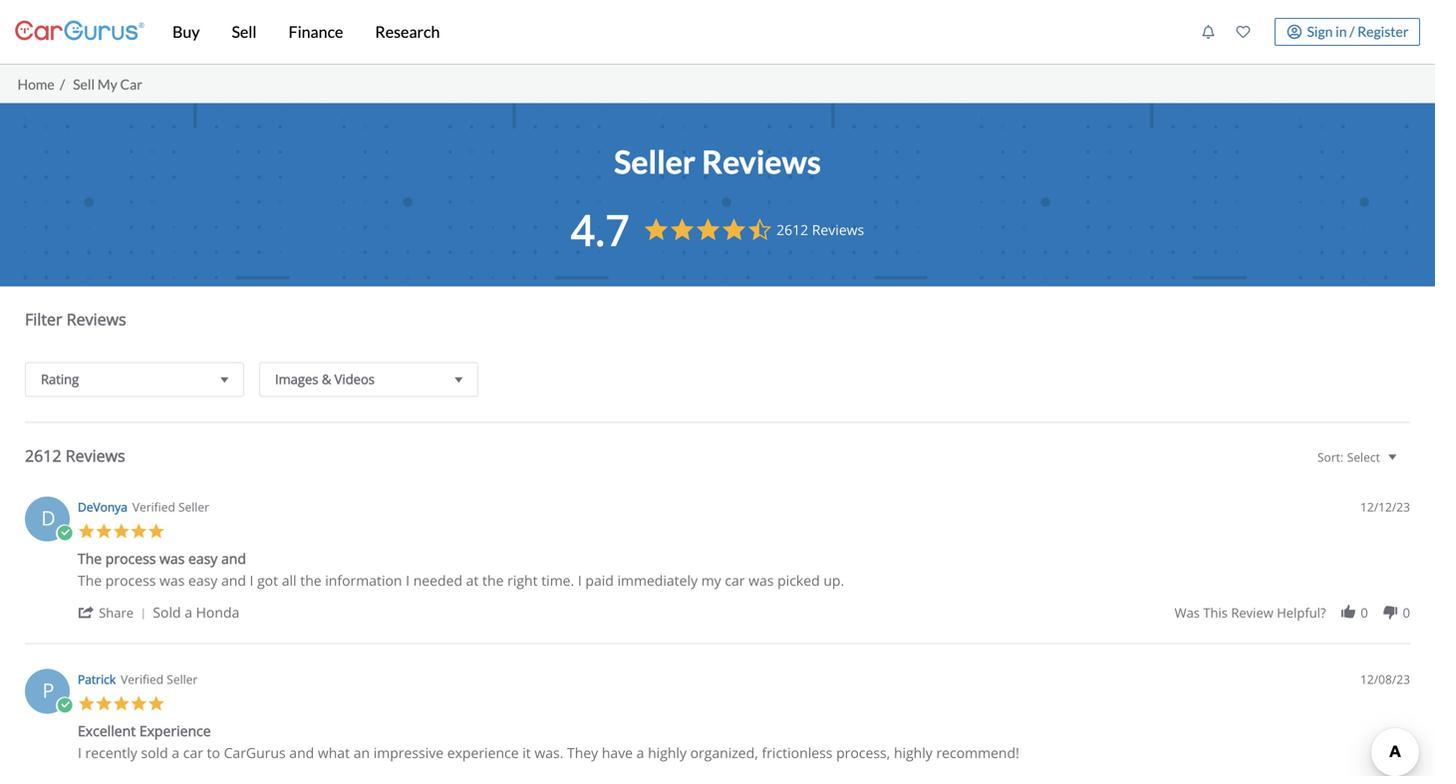 Task type: describe. For each thing, give the bounding box(es) containing it.
sold
[[141, 744, 168, 763]]

0 horizontal spatial a
[[172, 744, 180, 763]]

research
[[375, 22, 440, 41]]

the process was easy and heading
[[78, 549, 246, 572]]

review
[[1232, 604, 1274, 622]]

12/12/23
[[1361, 499, 1411, 516]]

cargurus logo homepage link image
[[15, 3, 145, 60]]

home
[[17, 76, 55, 92]]

videos
[[335, 370, 375, 388]]

needed
[[414, 571, 463, 590]]

sign
[[1308, 23, 1334, 40]]

up.
[[824, 571, 845, 590]]

reviews inside the filter reviews heading
[[67, 309, 126, 330]]

user icon image
[[1288, 24, 1302, 39]]

2 horizontal spatial a
[[637, 744, 645, 763]]

this
[[1204, 604, 1228, 622]]

process,
[[837, 744, 891, 763]]

car
[[120, 76, 142, 92]]

filter reviews
[[25, 309, 126, 330]]

4.7
[[571, 201, 630, 258]]

p
[[42, 677, 54, 704]]

seperator image
[[137, 609, 149, 621]]

devonya verified seller
[[78, 499, 209, 516]]

1 easy from the top
[[188, 549, 218, 568]]

they
[[567, 744, 598, 763]]

1 vertical spatial /
[[60, 76, 65, 92]]

1 highly from the left
[[648, 744, 687, 763]]

impressive
[[374, 744, 444, 763]]

recently
[[85, 744, 137, 763]]

excellent experience heading
[[78, 722, 211, 745]]

patrick verified seller
[[78, 672, 198, 688]]

my
[[97, 76, 117, 92]]

vote down review by devonya on 12 dec 2023 image
[[1382, 604, 1400, 622]]

i left needed
[[406, 571, 410, 590]]

buy button
[[157, 0, 216, 64]]

finance button
[[273, 0, 359, 64]]

right
[[508, 571, 538, 590]]

star image down devonya
[[95, 523, 113, 540]]

Rating Filter field
[[25, 362, 244, 397]]

2 the from the top
[[78, 571, 102, 590]]

cargurus logo homepage link link
[[15, 3, 145, 60]]

i left got
[[250, 571, 254, 590]]

excellent experience i recently sold a car to cargurus and what an impressive experience it was. they have a highly organized, frictionless process, highly recommend!
[[78, 722, 1020, 763]]

review date 12/12/23 element
[[1361, 499, 1411, 516]]

seller reviews
[[614, 143, 821, 181]]

2 0 from the left
[[1404, 604, 1411, 622]]

an
[[354, 744, 370, 763]]

vote up review by devonya on 12 dec 2023 image
[[1340, 604, 1358, 622]]

car inside excellent experience i recently sold a car to cargurus and what an impressive experience it was. they have a highly organized, frictionless process, highly recommend!
[[183, 744, 203, 763]]

recommend!
[[937, 744, 1020, 763]]

rating
[[41, 370, 79, 388]]

honda
[[196, 603, 240, 622]]

all
[[282, 571, 297, 590]]

finance
[[289, 22, 343, 41]]

open notifications image
[[1202, 25, 1216, 39]]

devonya
[[78, 499, 127, 516]]

research button
[[359, 0, 456, 64]]

in
[[1336, 23, 1348, 40]]

1 horizontal spatial 2612
[[777, 220, 809, 239]]

register
[[1358, 23, 1409, 40]]

frictionless
[[762, 744, 833, 763]]

filter
[[25, 309, 62, 330]]

star image right circle checkmark image
[[78, 696, 95, 713]]

at
[[466, 571, 479, 590]]

star image down 'devonya verified seller'
[[130, 523, 148, 540]]

verified for p
[[121, 672, 164, 688]]

experience
[[139, 722, 211, 741]]

circle checkmark image
[[56, 698, 73, 715]]

2 process from the top
[[105, 571, 156, 590]]

0 horizontal spatial sell
[[73, 76, 95, 92]]

verified for d
[[132, 499, 175, 516]]



Task type: locate. For each thing, give the bounding box(es) containing it.
the
[[300, 571, 322, 590], [483, 571, 504, 590]]

tab panel
[[15, 287, 1421, 777]]

/
[[1350, 23, 1356, 40], [60, 76, 65, 92]]

down triangle image for rating
[[216, 369, 233, 390]]

0 horizontal spatial down triangle image
[[216, 369, 233, 390]]

and up 'honda'
[[221, 549, 246, 568]]

1 vertical spatial seller
[[178, 499, 209, 516]]

1 vertical spatial and
[[221, 571, 246, 590]]

car inside the process was easy and the process was easy and i got all the information i needed at the right time. i paid immediately my car was picked up.
[[725, 571, 745, 590]]

to
[[207, 744, 220, 763]]

sell
[[232, 22, 257, 41], [73, 76, 95, 92]]

&
[[322, 370, 331, 388]]

sell button
[[216, 0, 273, 64]]

d
[[41, 505, 56, 532]]

0 vertical spatial easy
[[188, 549, 218, 568]]

the up share image at left
[[78, 571, 102, 590]]

sold a honda
[[153, 603, 240, 622]]

2 vertical spatial and
[[289, 744, 314, 763]]

paid
[[586, 571, 614, 590]]

2 down triangle image from the left
[[450, 369, 468, 390]]

picked
[[778, 571, 820, 590]]

star image
[[95, 523, 113, 540], [130, 523, 148, 540], [78, 696, 95, 713]]

2 easy from the top
[[188, 571, 218, 590]]

home link
[[17, 76, 55, 92]]

2612 reviews
[[777, 220, 865, 239], [25, 445, 125, 467]]

sign in / register
[[1308, 23, 1409, 40]]

down triangle image for images & videos
[[450, 369, 468, 390]]

sort:
[[1318, 449, 1344, 466]]

1 horizontal spatial /
[[1350, 23, 1356, 40]]

1 vertical spatial verified
[[121, 672, 164, 688]]

reviews
[[702, 143, 821, 181], [812, 220, 865, 239], [67, 309, 126, 330], [66, 445, 125, 467]]

1 process from the top
[[105, 549, 156, 568]]

seller up experience
[[167, 672, 198, 688]]

down triangle image inside rating field
[[216, 369, 233, 390]]

1 the from the left
[[300, 571, 322, 590]]

0 horizontal spatial highly
[[648, 744, 687, 763]]

1 horizontal spatial 2612 reviews
[[777, 220, 865, 239]]

experience
[[447, 744, 519, 763]]

process up share dropdown button
[[105, 571, 156, 590]]

/ right in
[[1350, 23, 1356, 40]]

1 horizontal spatial 0
[[1404, 604, 1411, 622]]

excellent
[[78, 722, 136, 741]]

1 horizontal spatial highly
[[894, 744, 933, 763]]

sign in / register link
[[1275, 18, 1421, 46]]

none field inside tab panel
[[1309, 448, 1411, 483]]

2612 reviews inside tab panel
[[25, 445, 125, 467]]

1 horizontal spatial car
[[725, 571, 745, 590]]

and left 'what'
[[289, 744, 314, 763]]

car right my
[[725, 571, 745, 590]]

2612 inside tab panel
[[25, 445, 61, 467]]

saved cars image
[[1237, 25, 1251, 39]]

0 vertical spatial seller
[[614, 143, 696, 181]]

circle checkmark image
[[56, 525, 73, 542]]

what
[[318, 744, 350, 763]]

filter reviews heading
[[25, 309, 1411, 348]]

and
[[221, 549, 246, 568], [221, 571, 246, 590], [289, 744, 314, 763]]

information
[[325, 571, 402, 590]]

1 horizontal spatial a
[[185, 603, 192, 622]]

verified
[[132, 499, 175, 516], [121, 672, 164, 688]]

immediately
[[618, 571, 698, 590]]

0 horizontal spatial 2612
[[25, 445, 61, 467]]

car
[[725, 571, 745, 590], [183, 744, 203, 763]]

1 vertical spatial easy
[[188, 571, 218, 590]]

sell left my
[[73, 76, 95, 92]]

home / sell my car
[[17, 76, 142, 92]]

i left recently
[[78, 744, 82, 763]]

0 horizontal spatial 2612 reviews
[[25, 445, 125, 467]]

0
[[1361, 604, 1369, 622], [1404, 604, 1411, 622]]

buy
[[173, 22, 200, 41]]

seller up 4.7 star rating element at the top of page
[[614, 143, 696, 181]]

the right at
[[483, 571, 504, 590]]

and for p
[[289, 744, 314, 763]]

0 vertical spatial process
[[105, 549, 156, 568]]

highly
[[648, 744, 687, 763], [894, 744, 933, 763]]

0 horizontal spatial 0
[[1361, 604, 1369, 622]]

4.7 star rating element
[[571, 201, 630, 258]]

my
[[702, 571, 722, 590]]

and inside excellent experience i recently sold a car to cargurus and what an impressive experience it was. they have a highly organized, frictionless process, highly recommend!
[[289, 744, 314, 763]]

verified right devonya
[[132, 499, 175, 516]]

i left 'paid'
[[578, 571, 582, 590]]

organized,
[[691, 744, 759, 763]]

none field containing sort:
[[1309, 448, 1411, 483]]

1 0 from the left
[[1361, 604, 1369, 622]]

/ right home link at left
[[60, 76, 65, 92]]

patrick
[[78, 672, 116, 688]]

sort: select
[[1318, 449, 1381, 466]]

0 vertical spatial 2612
[[777, 220, 809, 239]]

2612
[[777, 220, 809, 239], [25, 445, 61, 467]]

/ inside menu item
[[1350, 23, 1356, 40]]

star image
[[78, 523, 95, 540], [113, 523, 130, 540], [148, 523, 165, 540], [95, 696, 113, 713], [113, 696, 130, 713], [130, 696, 148, 713], [148, 696, 165, 713]]

the
[[78, 549, 102, 568], [78, 571, 102, 590]]

0 vertical spatial the
[[78, 549, 102, 568]]

group
[[1175, 604, 1411, 622]]

1 horizontal spatial sell
[[232, 22, 257, 41]]

and for d
[[221, 571, 246, 590]]

0 horizontal spatial /
[[60, 76, 65, 92]]

was this review helpful?
[[1175, 604, 1327, 622]]

0 vertical spatial 2612 reviews
[[777, 220, 865, 239]]

2 vertical spatial seller
[[167, 672, 198, 688]]

sign in / register menu item
[[1261, 18, 1421, 46]]

0 vertical spatial /
[[1350, 23, 1356, 40]]

sell inside dropdown button
[[232, 22, 257, 41]]

0 vertical spatial verified
[[132, 499, 175, 516]]

0 vertical spatial car
[[725, 571, 745, 590]]

the down devonya
[[78, 549, 102, 568]]

sell right the buy
[[232, 22, 257, 41]]

car left 'to'
[[183, 744, 203, 763]]

time.
[[542, 571, 575, 590]]

2 the from the left
[[483, 571, 504, 590]]

verified right the patrick
[[121, 672, 164, 688]]

sold
[[153, 603, 181, 622]]

process down 'devonya verified seller'
[[105, 549, 156, 568]]

was
[[160, 549, 185, 568], [160, 571, 185, 590], [749, 571, 774, 590]]

0 horizontal spatial car
[[183, 744, 203, 763]]

0 right vote up review by devonya on 12 dec 2023 "icon"
[[1361, 604, 1369, 622]]

easy
[[188, 549, 218, 568], [188, 571, 218, 590]]

0 right vote down review by devonya on 12 dec 2023 icon
[[1404, 604, 1411, 622]]

helpful?
[[1278, 604, 1327, 622]]

share
[[99, 604, 134, 622]]

1 the from the top
[[78, 549, 102, 568]]

images & videos
[[275, 370, 375, 388]]

cargurus
[[224, 744, 286, 763]]

tab panel inside 4.7 main content
[[15, 287, 1421, 777]]

group containing was this review helpful?
[[1175, 604, 1411, 622]]

1 vertical spatial 2612
[[25, 445, 61, 467]]

highly right have
[[648, 744, 687, 763]]

1 vertical spatial car
[[183, 744, 203, 763]]

review date 12/08/23 element
[[1361, 672, 1411, 689]]

0 vertical spatial and
[[221, 549, 246, 568]]

i
[[250, 571, 254, 590], [406, 571, 410, 590], [578, 571, 582, 590], [78, 744, 82, 763]]

down triangle image
[[216, 369, 233, 390], [450, 369, 468, 390]]

select
[[1348, 449, 1381, 466]]

process
[[105, 549, 156, 568], [105, 571, 156, 590]]

1 down triangle image from the left
[[216, 369, 233, 390]]

tab panel containing d
[[15, 287, 1421, 777]]

share image
[[78, 604, 95, 622]]

seller for p
[[167, 672, 198, 688]]

0 horizontal spatial the
[[300, 571, 322, 590]]

1 vertical spatial sell
[[73, 76, 95, 92]]

have
[[602, 744, 633, 763]]

down triangle image inside images & videos field
[[450, 369, 468, 390]]

seller for d
[[178, 499, 209, 516]]

was
[[1175, 604, 1201, 622]]

1 vertical spatial process
[[105, 571, 156, 590]]

it
[[523, 744, 531, 763]]

the process was easy and the process was easy and i got all the information i needed at the right time. i paid immediately my car was picked up.
[[78, 549, 845, 590]]

sign in / register menu
[[1192, 7, 1421, 56]]

highly right "process,"
[[894, 744, 933, 763]]

Images & Videos Filter field
[[259, 362, 479, 397]]

the right all
[[300, 571, 322, 590]]

1 horizontal spatial down triangle image
[[450, 369, 468, 390]]

1 vertical spatial the
[[78, 571, 102, 590]]

seller
[[614, 143, 696, 181], [178, 499, 209, 516], [167, 672, 198, 688]]

i inside excellent experience i recently sold a car to cargurus and what an impressive experience it was. they have a highly organized, frictionless process, highly recommend!
[[78, 744, 82, 763]]

seller up the process was easy and heading at the bottom left of the page
[[178, 499, 209, 516]]

group inside tab panel
[[1175, 604, 1411, 622]]

share button
[[78, 603, 153, 622]]

0 vertical spatial sell
[[232, 22, 257, 41]]

2 highly from the left
[[894, 744, 933, 763]]

got
[[257, 571, 278, 590]]

1 horizontal spatial the
[[483, 571, 504, 590]]

menu bar containing buy
[[145, 0, 1192, 64]]

None field
[[1309, 448, 1411, 483]]

was.
[[535, 744, 564, 763]]

12/08/23
[[1361, 672, 1411, 688]]

4.7 main content
[[0, 103, 1436, 777]]

a
[[185, 603, 192, 622], [172, 744, 180, 763], [637, 744, 645, 763]]

and left got
[[221, 571, 246, 590]]

images
[[275, 370, 319, 388]]

1 vertical spatial 2612 reviews
[[25, 445, 125, 467]]

menu bar
[[145, 0, 1192, 64]]



Task type: vqa. For each thing, say whether or not it's contained in the screenshot.
below,
no



